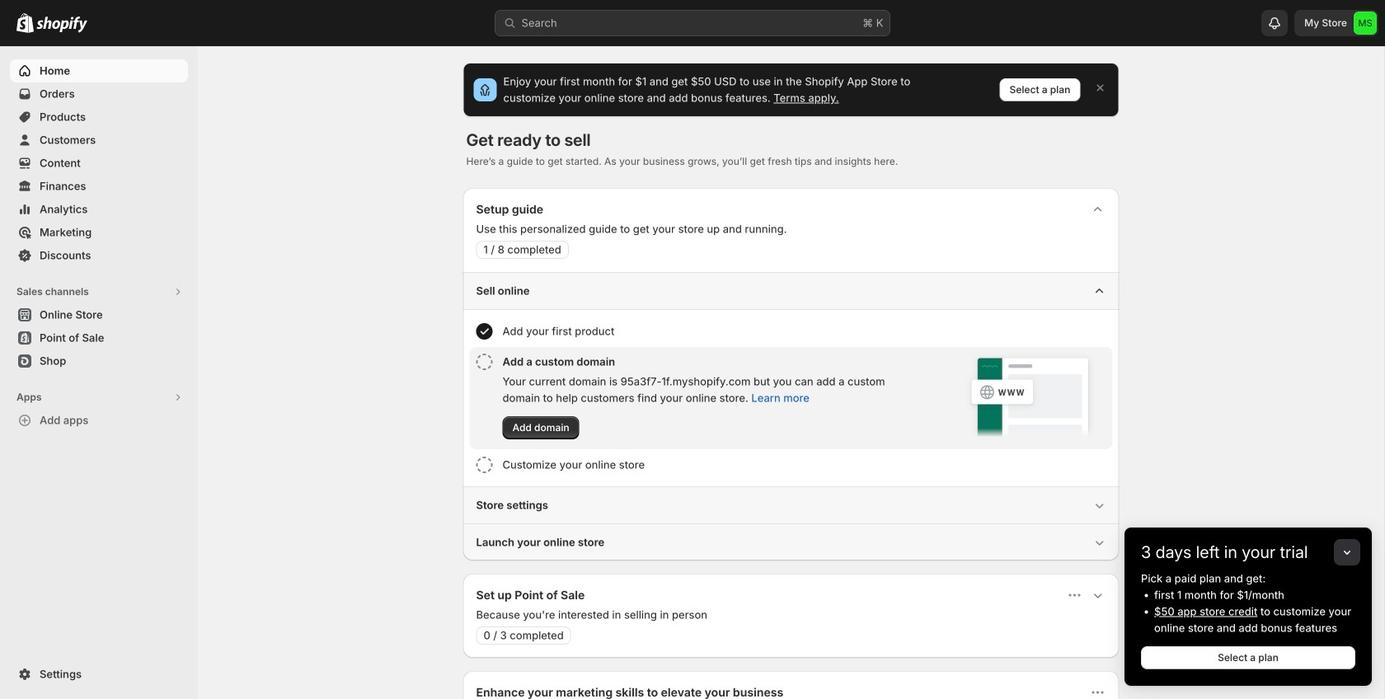 Task type: locate. For each thing, give the bounding box(es) containing it.
sell online group
[[463, 272, 1119, 487]]

1 horizontal spatial shopify image
[[36, 16, 87, 33]]

add a custom domain group
[[470, 347, 1113, 449]]

shopify image
[[16, 13, 34, 33], [36, 16, 87, 33]]

customize your online store group
[[470, 450, 1113, 480]]

add your first product group
[[470, 317, 1113, 346]]

guide categories group
[[463, 272, 1119, 561]]



Task type: describe. For each thing, give the bounding box(es) containing it.
my store image
[[1354, 12, 1377, 35]]

mark add your first product as not done image
[[476, 323, 493, 340]]

mark customize your online store as done image
[[476, 457, 493, 473]]

0 horizontal spatial shopify image
[[16, 13, 34, 33]]

setup guide region
[[463, 188, 1119, 561]]

mark add a custom domain as done image
[[476, 354, 493, 370]]



Task type: vqa. For each thing, say whether or not it's contained in the screenshot.
Sell online group
yes



